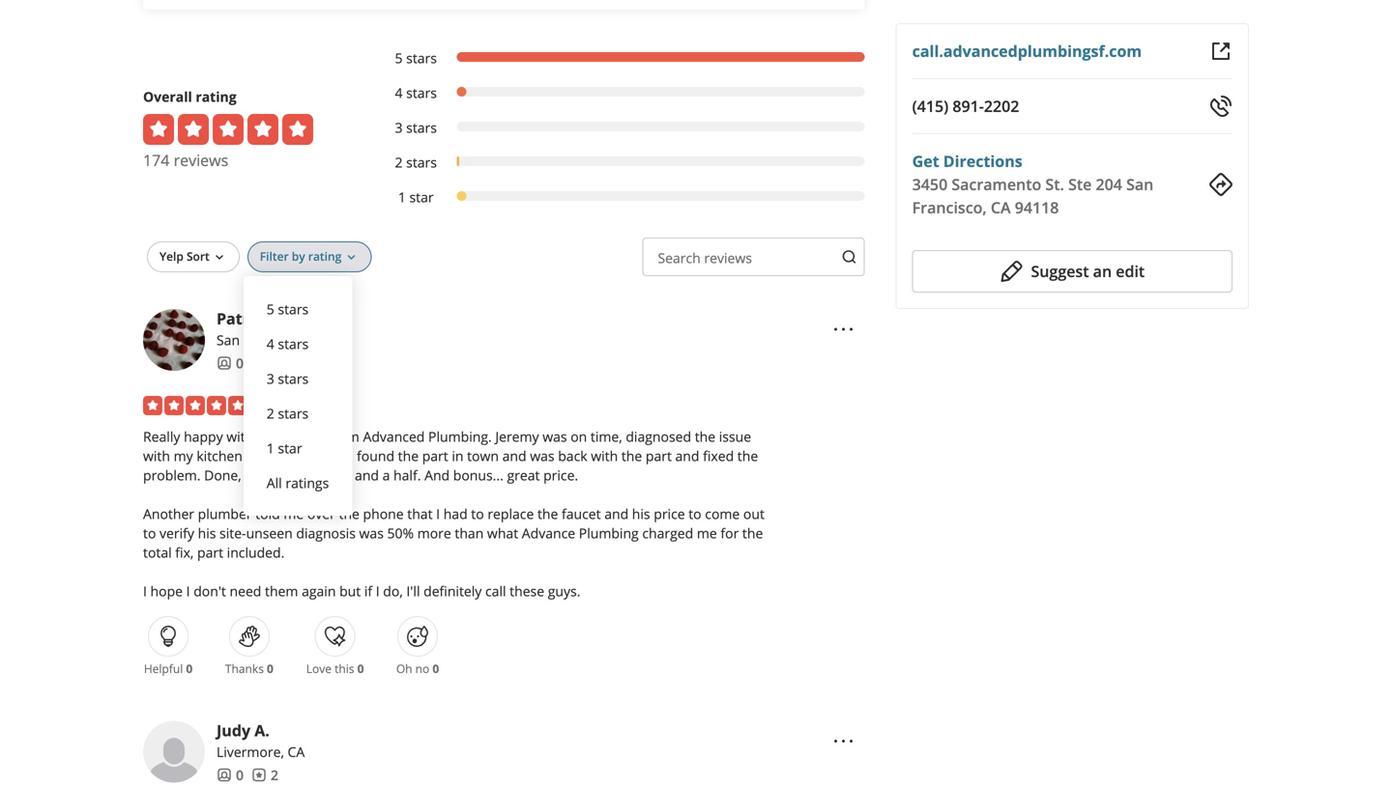 Task type: describe. For each thing, give the bounding box(es) containing it.
stars for 3 stars button
[[278, 370, 309, 388]]

hope
[[150, 582, 183, 601]]

the down sep
[[257, 428, 278, 446]]

i left hope
[[143, 582, 147, 601]]

what
[[487, 524, 518, 543]]

kitchen
[[197, 447, 242, 465]]

2 stars for filter reviews by 2 stars rating element
[[395, 153, 437, 171]]

0 right this
[[357, 661, 364, 677]]

do,
[[383, 582, 403, 601]]

another
[[143, 505, 194, 523]]

under
[[260, 466, 298, 485]]

5 star rating image for 174 reviews
[[143, 114, 313, 145]]

livermore,
[[217, 743, 284, 762]]

star for filter reviews by 1 star rating element
[[409, 188, 434, 206]]

but
[[339, 582, 361, 601]]

thanks
[[225, 661, 264, 677]]

174
[[143, 150, 170, 170]]

sep
[[255, 397, 279, 415]]

16 friends v2 image for patricia
[[217, 356, 232, 371]]

3 for the filter reviews by 3 stars rating element
[[395, 118, 403, 137]]

0 left 13
[[236, 354, 244, 373]]

1 star button
[[259, 431, 337, 466]]

and left a
[[355, 466, 379, 485]]

sep 1, 2023
[[255, 397, 328, 415]]

get directions link
[[912, 151, 1022, 172]]

advance
[[522, 524, 575, 543]]

all
[[267, 474, 282, 492]]

an inside really happy with the service from advanced plumbing. jeremy was on time, diagnosed the issue with my kitchen faucet really fast, found the part in town and was back with the part and fixed the problem. done, in under an hour and a half. and bonus... great price.
[[302, 466, 317, 485]]

filter by rating button
[[247, 242, 371, 272]]

filter
[[260, 248, 289, 264]]

overall rating
[[143, 87, 236, 106]]

filter reviews by 2 stars rating element
[[375, 153, 865, 172]]

2 horizontal spatial with
[[591, 447, 618, 465]]

phone
[[363, 505, 404, 523]]

oh
[[396, 661, 412, 677]]

16 review v2 image
[[251, 768, 267, 784]]

the down "out"
[[742, 524, 763, 543]]

0 vertical spatial his
[[632, 505, 650, 523]]

fast,
[[327, 447, 353, 465]]

them
[[265, 582, 298, 601]]

guys.
[[548, 582, 580, 601]]

yelp
[[160, 248, 184, 264]]

love
[[306, 661, 332, 677]]

and
[[424, 466, 450, 485]]

stars for 4 stars button
[[278, 335, 309, 353]]

0 right the "no"
[[432, 661, 439, 677]]

94118
[[1015, 197, 1059, 218]]

2 horizontal spatial part
[[646, 447, 672, 465]]

reviews element
[[251, 766, 278, 785]]

ca inside judy a. livermore, ca
[[288, 743, 305, 762]]

really happy with the service from advanced plumbing. jeremy was on time, diagnosed the issue with my kitchen faucet really fast, found the part in town and was back with the part and fixed the problem. done, in under an hour and a half. and bonus... great price.
[[143, 428, 758, 485]]

filter reviews by 5 stars rating element
[[375, 48, 865, 68]]

sacramento
[[952, 174, 1041, 195]]

friends element for patricia o.
[[217, 354, 244, 373]]

the down issue
[[737, 447, 758, 465]]

5 star rating image for sep 1, 2023
[[143, 396, 247, 416]]

fix,
[[175, 544, 194, 562]]

ca inside get directions 3450 sacramento st. ste 204 san francisco, ca 94118
[[991, 197, 1011, 218]]

1 vertical spatial me
[[697, 524, 717, 543]]

get
[[912, 151, 939, 172]]

0 right helpful
[[186, 661, 193, 677]]

i inside another plumber told me over the phone that i had to replace the faucet and his price to come out to verify his site-unseen diagnosis was 50% more than what advance plumbing charged me for the total fix, part included.
[[436, 505, 440, 523]]

stars for filter reviews by 2 stars rating element
[[406, 153, 437, 171]]

stars for 5 stars button
[[278, 300, 309, 318]]

0 left 16 review v2 image
[[236, 766, 244, 785]]

no
[[415, 661, 429, 677]]

part inside another plumber told me over the phone that i had to replace the faucet and his price to come out to verify his site-unseen diagnosis was 50% more than what advance plumbing charged me for the total fix, part included.
[[197, 544, 223, 562]]

4 stars button
[[259, 327, 337, 361]]

call.advancedplumbingsf.com link
[[912, 41, 1142, 61]]

2023
[[297, 397, 328, 415]]

out
[[743, 505, 765, 523]]

included.
[[227, 544, 285, 562]]

from
[[329, 428, 359, 446]]

4 stars for 4 stars button
[[267, 335, 309, 353]]

reviews for search reviews
[[704, 249, 752, 267]]

friends element for judy a.
[[217, 766, 244, 785]]

filter by rating
[[260, 248, 342, 264]]

really
[[289, 447, 323, 465]]

1 horizontal spatial part
[[422, 447, 448, 465]]

1 for filter reviews by 1 star rating element
[[398, 188, 406, 206]]

the up fixed at the right
[[695, 428, 715, 446]]

francisco, inside patricia o. san francisco, ca
[[243, 331, 306, 349]]

jeremy
[[495, 428, 539, 446]]

24 pencil v2 image
[[1000, 260, 1023, 283]]

13
[[271, 354, 286, 373]]

stars for filter reviews by 4 stars rating element
[[406, 83, 437, 102]]

call.advancedplumbingsf.com
[[912, 41, 1142, 61]]

thanks 0
[[225, 661, 273, 677]]

suggest an edit
[[1031, 261, 1145, 282]]

i hope i don't need them again but if i do, i'll definitely call these guys.
[[143, 582, 580, 601]]

stars for the filter reviews by 3 stars rating element
[[406, 118, 437, 137]]

advanced
[[363, 428, 425, 446]]

fixed
[[703, 447, 734, 465]]

4 stars for filter reviews by 4 stars rating element
[[395, 83, 437, 102]]

bonus...
[[453, 466, 503, 485]]

and down jeremy
[[502, 447, 526, 465]]

sort
[[187, 248, 210, 264]]

love this 0
[[306, 661, 364, 677]]

judy
[[217, 721, 250, 741]]

2 for 2 stars button
[[267, 404, 274, 423]]

4 for 4 stars button
[[267, 335, 274, 353]]

plumbing
[[579, 524, 639, 543]]

i right if at the bottom left of the page
[[376, 582, 380, 601]]

definitely
[[424, 582, 482, 601]]

24 directions v2 image
[[1209, 173, 1233, 196]]

get directions 3450 sacramento st. ste 204 san francisco, ca 94118
[[912, 151, 1154, 218]]

menu image
[[832, 730, 855, 753]]

more
[[417, 524, 451, 543]]

16 chevron down v2 image for filter by rating
[[211, 250, 227, 266]]

891-
[[953, 96, 984, 116]]

0 horizontal spatial rating
[[196, 87, 236, 106]]

judy a. livermore, ca
[[217, 721, 305, 762]]

menu image
[[832, 318, 855, 341]]

stars for the filter reviews by 5 stars rating element
[[406, 49, 437, 67]]

if
[[364, 582, 372, 601]]

site-
[[219, 524, 246, 543]]

16 chevron down v2 image for 5 stars
[[343, 250, 359, 266]]

5 for the filter reviews by 5 stars rating element
[[395, 49, 403, 67]]

search
[[658, 249, 701, 267]]

16 friends v2 image for judy
[[217, 768, 232, 784]]

told
[[255, 505, 280, 523]]

photo of judy a. image
[[143, 721, 205, 783]]

filter reviews by 3 stars rating element
[[375, 118, 865, 137]]

3 stars for 3 stars button
[[267, 370, 309, 388]]

half.
[[393, 466, 421, 485]]

o.
[[280, 308, 297, 329]]

patricia o. san francisco, ca
[[217, 308, 327, 349]]

faucet inside another plumber told me over the phone that i had to replace the faucet and his price to come out to verify his site-unseen diagnosis was 50% more than what advance plumbing charged me for the total fix, part included.
[[562, 505, 601, 523]]

1,
[[282, 397, 293, 415]]



Task type: locate. For each thing, give the bounding box(es) containing it.
0 vertical spatial star
[[409, 188, 434, 206]]

verify
[[160, 524, 194, 543]]

was up "price."
[[530, 447, 554, 465]]

2 vertical spatial was
[[359, 524, 384, 543]]

in down plumbing.
[[452, 447, 464, 465]]

16 chevron down v2 image right filter by rating
[[343, 250, 359, 266]]

0 vertical spatial reviews
[[174, 150, 228, 170]]

1 horizontal spatial 3
[[395, 118, 403, 137]]

all ratings button
[[259, 466, 337, 501]]

16 friends v2 image down patricia
[[217, 356, 232, 371]]

(0 reactions) element
[[186, 661, 193, 677], [267, 661, 273, 677], [357, 661, 364, 677], [432, 661, 439, 677]]

24 phone v2 image
[[1209, 95, 1233, 118]]

0 vertical spatial an
[[1093, 261, 1112, 282]]

filter reviews by 4 stars rating element
[[375, 83, 865, 102]]

0 vertical spatial 3
[[395, 118, 403, 137]]

3 (0 reactions) element from the left
[[357, 661, 364, 677]]

faucet up under
[[246, 447, 285, 465]]

and up plumbing
[[604, 505, 628, 523]]

replace
[[488, 505, 534, 523]]

1 horizontal spatial his
[[632, 505, 650, 523]]

rating inside dropdown button
[[308, 248, 342, 264]]

1 vertical spatial francisco,
[[243, 331, 306, 349]]

2 friends element from the top
[[217, 766, 244, 785]]

faucet up plumbing
[[562, 505, 601, 523]]

  text field
[[642, 238, 865, 276]]

0 horizontal spatial with
[[143, 447, 170, 465]]

his left site-
[[198, 524, 216, 543]]

ca down sacramento
[[991, 197, 1011, 218]]

1 vertical spatial 5
[[267, 300, 274, 318]]

friends element left 16 review v2 image
[[217, 766, 244, 785]]

part
[[422, 447, 448, 465], [646, 447, 672, 465], [197, 544, 223, 562]]

1 vertical spatial his
[[198, 524, 216, 543]]

patricia
[[217, 308, 276, 329]]

my
[[174, 447, 193, 465]]

search reviews
[[658, 249, 752, 267]]

price.
[[543, 466, 578, 485]]

to up total
[[143, 524, 156, 543]]

(0 reactions) element right thanks
[[267, 661, 273, 677]]

0 horizontal spatial 4 stars
[[267, 335, 309, 353]]

0 horizontal spatial his
[[198, 524, 216, 543]]

need
[[230, 582, 261, 601]]

san inside get directions 3450 sacramento st. ste 204 san francisco, ca 94118
[[1126, 174, 1154, 195]]

with up the kitchen
[[226, 428, 254, 446]]

found
[[357, 447, 394, 465]]

0 vertical spatial was
[[543, 428, 567, 446]]

back
[[558, 447, 587, 465]]

1 horizontal spatial in
[[452, 447, 464, 465]]

friends element down patricia
[[217, 354, 244, 373]]

star inside button
[[278, 439, 302, 458]]

0 vertical spatial 4 stars
[[395, 83, 437, 102]]

3 stars
[[395, 118, 437, 137], [267, 370, 309, 388]]

16 chevron down v2 image inside yelp sort popup button
[[211, 250, 227, 266]]

francisco,
[[912, 197, 987, 218], [243, 331, 306, 349]]

5 stars for 5 stars button
[[267, 300, 309, 318]]

1 horizontal spatial francisco,
[[912, 197, 987, 218]]

than
[[455, 524, 484, 543]]

faucet inside really happy with the service from advanced plumbing. jeremy was on time, diagnosed the issue with my kitchen faucet really fast, found the part in town and was back with the part and fixed the problem. done, in under an hour and a half. and bonus... great price.
[[246, 447, 285, 465]]

(0 reactions) element right the "no"
[[432, 661, 439, 677]]

was inside another plumber told me over the phone that i had to replace the faucet and his price to come out to verify his site-unseen diagnosis was 50% more than what advance plumbing charged me for the total fix, part included.
[[359, 524, 384, 543]]

me left "for" on the right of the page
[[697, 524, 717, 543]]

san down patricia
[[217, 331, 240, 349]]

1 horizontal spatial with
[[226, 428, 254, 446]]

francisco, inside get directions 3450 sacramento st. ste 204 san francisco, ca 94118
[[912, 197, 987, 218]]

0 horizontal spatial san
[[217, 331, 240, 349]]

me right told
[[284, 505, 304, 523]]

reviews right 174
[[174, 150, 228, 170]]

this
[[335, 661, 354, 677]]

2
[[395, 153, 403, 171], [267, 404, 274, 423], [271, 766, 278, 785]]

0 horizontal spatial faucet
[[246, 447, 285, 465]]

(0 reactions) element right helpful
[[186, 661, 193, 677]]

yelp sort
[[160, 248, 210, 264]]

0 vertical spatial san
[[1126, 174, 1154, 195]]

16 chevron down v2 image right sort
[[211, 250, 227, 266]]

on
[[571, 428, 587, 446]]

0 horizontal spatial part
[[197, 544, 223, 562]]

1 horizontal spatial san
[[1126, 174, 1154, 195]]

0 vertical spatial 5 star rating image
[[143, 114, 313, 145]]

4 inside button
[[267, 335, 274, 353]]

1 horizontal spatial 16 chevron down v2 image
[[343, 250, 359, 266]]

1 vertical spatial rating
[[308, 248, 342, 264]]

directions
[[943, 151, 1022, 172]]

plumbing.
[[428, 428, 492, 446]]

an down really
[[302, 466, 317, 485]]

helpful 0
[[144, 661, 193, 677]]

charged
[[642, 524, 693, 543]]

16 chevron down v2 image
[[211, 250, 227, 266], [343, 250, 359, 266]]

was left on
[[543, 428, 567, 446]]

town
[[467, 447, 499, 465]]

1 horizontal spatial faucet
[[562, 505, 601, 523]]

all ratings
[[267, 474, 329, 492]]

0 horizontal spatial francisco,
[[243, 331, 306, 349]]

1 horizontal spatial 5
[[395, 49, 403, 67]]

0 horizontal spatial 3 stars
[[267, 370, 309, 388]]

5 stars for the filter reviews by 5 stars rating element
[[395, 49, 437, 67]]

16 friends v2 image
[[217, 356, 232, 371], [217, 768, 232, 784]]

0 vertical spatial 1 star
[[398, 188, 434, 206]]

2 stars inside filter reviews by 2 stars rating element
[[395, 153, 437, 171]]

an inside button
[[1093, 261, 1112, 282]]

0 vertical spatial 3 stars
[[395, 118, 437, 137]]

0 horizontal spatial to
[[143, 524, 156, 543]]

san right 204
[[1126, 174, 1154, 195]]

i'll
[[406, 582, 420, 601]]

2 16 friends v2 image from the top
[[217, 768, 232, 784]]

(0 reactions) element for thanks 0
[[267, 661, 273, 677]]

0 vertical spatial me
[[284, 505, 304, 523]]

1 vertical spatial 1
[[267, 439, 274, 458]]

0 vertical spatial 16 friends v2 image
[[217, 356, 232, 371]]

part up and
[[422, 447, 448, 465]]

time,
[[591, 428, 622, 446]]

16 chevron down v2 image inside filter by rating dropdown button
[[343, 250, 359, 266]]

1 vertical spatial reviews
[[704, 249, 752, 267]]

1 vertical spatial 4 stars
[[267, 335, 309, 353]]

2 stars for 2 stars button
[[267, 404, 309, 423]]

4 stars inside button
[[267, 335, 309, 353]]

2 5 star rating image from the top
[[143, 396, 247, 416]]

1 vertical spatial was
[[530, 447, 554, 465]]

search image
[[842, 250, 857, 265]]

again
[[302, 582, 336, 601]]

oh no 0
[[396, 661, 439, 677]]

1 star
[[398, 188, 434, 206], [267, 439, 302, 458]]

1 vertical spatial 1 star
[[267, 439, 302, 458]]

in left all at the left of the page
[[245, 466, 257, 485]]

0 horizontal spatial 16 chevron down v2 image
[[211, 250, 227, 266]]

24 external link v2 image
[[1209, 40, 1233, 63]]

was down phone
[[359, 524, 384, 543]]

1 horizontal spatial 1
[[398, 188, 406, 206]]

and left fixed at the right
[[675, 447, 699, 465]]

1 horizontal spatial 3 stars
[[395, 118, 437, 137]]

1 star inside button
[[267, 439, 302, 458]]

2 16 chevron down v2 image from the left
[[343, 250, 359, 266]]

had
[[443, 505, 468, 523]]

1
[[398, 188, 406, 206], [267, 439, 274, 458]]

i right hope
[[186, 582, 190, 601]]

with down really
[[143, 447, 170, 465]]

1 horizontal spatial 4
[[395, 83, 403, 102]]

3 for 3 stars button
[[267, 370, 274, 388]]

san
[[1126, 174, 1154, 195], [217, 331, 240, 349]]

50%
[[387, 524, 414, 543]]

0 horizontal spatial 4
[[267, 335, 274, 353]]

part right fix, at the bottom left of page
[[197, 544, 223, 562]]

0 horizontal spatial star
[[278, 439, 302, 458]]

2 vertical spatial 2
[[271, 766, 278, 785]]

issue
[[719, 428, 751, 446]]

francisco, up 13
[[243, 331, 306, 349]]

rating
[[196, 87, 236, 106], [308, 248, 342, 264]]

0 vertical spatial in
[[452, 447, 464, 465]]

2 horizontal spatial ca
[[991, 197, 1011, 218]]

(415)
[[912, 96, 949, 116]]

a
[[382, 466, 390, 485]]

1 horizontal spatial rating
[[308, 248, 342, 264]]

1 vertical spatial 3 stars
[[267, 370, 309, 388]]

really
[[143, 428, 180, 446]]

5 for 5 stars button
[[267, 300, 274, 318]]

1 16 chevron down v2 image from the left
[[211, 250, 227, 266]]

0 vertical spatial 4
[[395, 83, 403, 102]]

1 star for 1 star button
[[267, 439, 302, 458]]

diagnosis
[[296, 524, 356, 543]]

1 horizontal spatial 1 star
[[398, 188, 434, 206]]

1 horizontal spatial an
[[1093, 261, 1112, 282]]

hour
[[321, 466, 351, 485]]

ratings
[[286, 474, 329, 492]]

0 vertical spatial 2 stars
[[395, 153, 437, 171]]

1 vertical spatial ca
[[309, 331, 327, 349]]

rating right by
[[308, 248, 342, 264]]

1 vertical spatial 16 friends v2 image
[[217, 768, 232, 784]]

st.
[[1045, 174, 1064, 195]]

0 vertical spatial friends element
[[217, 354, 244, 373]]

2 inside reviews element
[[271, 766, 278, 785]]

0 horizontal spatial 5 stars
[[267, 300, 309, 318]]

1 (0 reactions) element from the left
[[186, 661, 193, 677]]

happy
[[184, 428, 223, 446]]

that
[[407, 505, 433, 523]]

to up than
[[471, 505, 484, 523]]

1 horizontal spatial 5 stars
[[395, 49, 437, 67]]

helpful
[[144, 661, 183, 677]]

0 horizontal spatial 1 star
[[267, 439, 302, 458]]

0 horizontal spatial me
[[284, 505, 304, 523]]

16 friends v2 image left 16 review v2 image
[[217, 768, 232, 784]]

filter reviews by 1 star rating element
[[375, 187, 865, 207]]

1 horizontal spatial 2 stars
[[395, 153, 437, 171]]

(0 reactions) element for oh no 0
[[432, 661, 439, 677]]

3 stars inside button
[[267, 370, 309, 388]]

0 vertical spatial 2
[[395, 153, 403, 171]]

san inside patricia o. san francisco, ca
[[217, 331, 240, 349]]

0 vertical spatial 1
[[398, 188, 406, 206]]

1 vertical spatial 3
[[267, 370, 274, 388]]

2 stars button
[[259, 396, 337, 431]]

1 horizontal spatial 4 stars
[[395, 83, 437, 102]]

an left edit
[[1093, 261, 1112, 282]]

problem.
[[143, 466, 201, 485]]

stars for 2 stars button
[[278, 404, 309, 423]]

3 inside button
[[267, 370, 274, 388]]

1 horizontal spatial ca
[[309, 331, 327, 349]]

4 for filter reviews by 4 stars rating element
[[395, 83, 403, 102]]

edit
[[1116, 261, 1145, 282]]

1 vertical spatial 5 stars
[[267, 300, 309, 318]]

total
[[143, 544, 172, 562]]

ste
[[1068, 174, 1092, 195]]

and inside another plumber told me over the phone that i had to replace the faucet and his price to come out to verify his site-unseen diagnosis was 50% more than what advance plumbing charged me for the total fix, part included.
[[604, 505, 628, 523]]

the up advance
[[537, 505, 558, 523]]

2 inside button
[[267, 404, 274, 423]]

1 vertical spatial an
[[302, 466, 317, 485]]

5 star rating image down overall rating at left top
[[143, 114, 313, 145]]

0 horizontal spatial 2 stars
[[267, 404, 309, 423]]

come
[[705, 505, 740, 523]]

1 vertical spatial 5 star rating image
[[143, 396, 247, 416]]

2 stars inside 2 stars button
[[267, 404, 309, 423]]

overall
[[143, 87, 192, 106]]

1 vertical spatial 2
[[267, 404, 274, 423]]

0 horizontal spatial 3
[[267, 370, 274, 388]]

to right price
[[689, 505, 701, 523]]

photo of patricia o. image
[[143, 309, 205, 371]]

faucet
[[246, 447, 285, 465], [562, 505, 601, 523]]

3 stars for the filter reviews by 3 stars rating element
[[395, 118, 437, 137]]

reviews right search at the top
[[704, 249, 752, 267]]

the up 'half.'
[[398, 447, 419, 465]]

with down time, on the bottom of page
[[591, 447, 618, 465]]

friends element
[[217, 354, 244, 373], [217, 766, 244, 785]]

4 (0 reactions) element from the left
[[432, 661, 439, 677]]

0 horizontal spatial ca
[[288, 743, 305, 762]]

1 vertical spatial faucet
[[562, 505, 601, 523]]

for
[[721, 524, 739, 543]]

1 horizontal spatial star
[[409, 188, 434, 206]]

1 horizontal spatial me
[[697, 524, 717, 543]]

0 horizontal spatial in
[[245, 466, 257, 485]]

call
[[485, 582, 506, 601]]

1 vertical spatial san
[[217, 331, 240, 349]]

great
[[507, 466, 540, 485]]

3 stars button
[[259, 361, 337, 396]]

1 5 star rating image from the top
[[143, 114, 313, 145]]

yelp sort button
[[147, 242, 240, 272]]

1 vertical spatial star
[[278, 439, 302, 458]]

his
[[632, 505, 650, 523], [198, 524, 216, 543]]

i left had
[[436, 505, 440, 523]]

5 stars inside button
[[267, 300, 309, 318]]

ca right the livermore,
[[288, 743, 305, 762]]

0 vertical spatial 5
[[395, 49, 403, 67]]

2 vertical spatial ca
[[288, 743, 305, 762]]

1 horizontal spatial reviews
[[704, 249, 752, 267]]

1 for 1 star button
[[267, 439, 274, 458]]

0 vertical spatial ca
[[991, 197, 1011, 218]]

1 16 friends v2 image from the top
[[217, 356, 232, 371]]

0 vertical spatial rating
[[196, 87, 236, 106]]

5 star rating image
[[143, 114, 313, 145], [143, 396, 247, 416]]

0 right thanks
[[267, 661, 273, 677]]

suggest an edit button
[[912, 250, 1233, 293]]

4 stars
[[395, 83, 437, 102], [267, 335, 309, 353]]

2 horizontal spatial to
[[689, 505, 701, 523]]

2 (0 reactions) element from the left
[[267, 661, 273, 677]]

0 vertical spatial 5 stars
[[395, 49, 437, 67]]

rating right overall
[[196, 87, 236, 106]]

the right over
[[339, 505, 360, 523]]

diagnosed
[[626, 428, 691, 446]]

0 vertical spatial faucet
[[246, 447, 285, 465]]

1 vertical spatial 4
[[267, 335, 274, 353]]

1 friends element from the top
[[217, 354, 244, 373]]

another plumber told me over the phone that i had to replace the faucet and his price to come out to verify his site-unseen diagnosis was 50% more than what advance plumbing charged me for the total fix, part included.
[[143, 505, 765, 562]]

these
[[510, 582, 544, 601]]

0 horizontal spatial 1
[[267, 439, 274, 458]]

and
[[502, 447, 526, 465], [675, 447, 699, 465], [355, 466, 379, 485], [604, 505, 628, 523]]

price
[[654, 505, 685, 523]]

1 horizontal spatial to
[[471, 505, 484, 523]]

(0 reactions) element for love this 0
[[357, 661, 364, 677]]

ca inside patricia o. san francisco, ca
[[309, 331, 327, 349]]

reviews for 174 reviews
[[174, 150, 228, 170]]

1 star for filter reviews by 1 star rating element
[[398, 188, 434, 206]]

done,
[[204, 466, 241, 485]]

1 vertical spatial in
[[245, 466, 257, 485]]

1 inside button
[[267, 439, 274, 458]]

plumber
[[198, 505, 252, 523]]

2 for filter reviews by 2 stars rating element
[[395, 153, 403, 171]]

5 star rating image up happy
[[143, 396, 247, 416]]

0 horizontal spatial reviews
[[174, 150, 228, 170]]

his left price
[[632, 505, 650, 523]]

an
[[1093, 261, 1112, 282], [302, 466, 317, 485]]

(0 reactions) element right this
[[357, 661, 364, 677]]

ca down 5 stars button
[[309, 331, 327, 349]]

(0 reactions) element for helpful 0
[[186, 661, 193, 677]]

5 inside button
[[267, 300, 274, 318]]

204
[[1096, 174, 1122, 195]]

star for 1 star button
[[278, 439, 302, 458]]

part down diagnosed
[[646, 447, 672, 465]]

the down time, on the bottom of page
[[621, 447, 642, 465]]

1 vertical spatial friends element
[[217, 766, 244, 785]]

francisco, down 3450
[[912, 197, 987, 218]]

5 stars
[[395, 49, 437, 67], [267, 300, 309, 318]]



Task type: vqa. For each thing, say whether or not it's contained in the screenshot.
is
no



